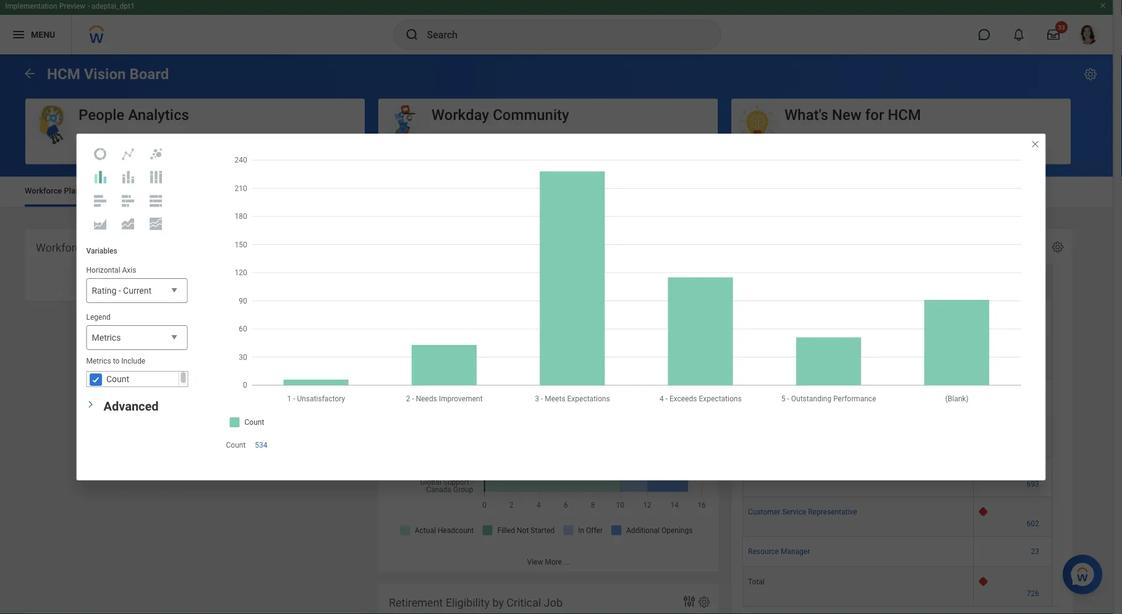 Task type: describe. For each thing, give the bounding box(es) containing it.
23
[[1032, 548, 1040, 556]]

days
[[1011, 276, 1028, 285]]

line image
[[121, 147, 135, 161]]

director, technical operations link
[[749, 387, 847, 398]]

preview
[[59, 2, 85, 11]]

advanced button
[[104, 399, 159, 414]]

0 vertical spatial view more ... link
[[25, 271, 366, 291]]

customer service representative
[[749, 508, 858, 517]]

executive
[[423, 186, 457, 195]]

board
[[130, 65, 169, 83]]

manager
[[781, 548, 811, 556]]

horizontal
[[86, 266, 120, 275]]

to for time to fill critical jobs
[[771, 241, 781, 254]]

close chart settings image
[[1031, 139, 1041, 149]]

representative
[[809, 508, 858, 517]]

eligibility
[[446, 596, 490, 609]]

view more ... for the right view more ... link
[[527, 558, 570, 566]]

what's
[[785, 106, 829, 123]]

metrics button
[[86, 325, 188, 351]]

rating - current button
[[86, 278, 188, 304]]

organizational
[[120, 186, 172, 195]]

critical for jobs
[[800, 241, 835, 254]]

search image
[[405, 27, 420, 42]]

pipeline
[[483, 241, 523, 254]]

implementation preview -   adeptai_dpt1 banner
[[0, 0, 1114, 54]]

for
[[866, 106, 885, 123]]

workforce visibility
[[36, 241, 131, 254]]

variables group
[[77, 237, 197, 397]]

inbox large image
[[1048, 28, 1060, 41]]

current
[[123, 286, 152, 296]]

time to fill critical jobs element
[[732, 229, 1073, 614]]

director,
[[749, 389, 776, 398]]

legend group
[[86, 312, 188, 351]]

534
[[255, 441, 268, 450]]

resource
[[749, 548, 779, 556]]

100% area image
[[148, 217, 163, 231]]

- inside dropdown button
[[119, 286, 121, 296]]

job
[[544, 596, 563, 609]]

602 button
[[1027, 519, 1042, 529]]

to for metrics to include
[[113, 357, 120, 366]]

vision
[[84, 65, 126, 83]]

workday dynamically suggests business questions based on your tenant
[[100, 144, 339, 153]]

community
[[493, 106, 570, 123]]

1 horizontal spatial to
[[471, 241, 481, 254]]

more for the right view more ... link
[[545, 558, 562, 566]]

- inside banner
[[87, 2, 90, 11]]

organizational health
[[120, 186, 197, 195]]

1 row from the top
[[743, 418, 1053, 458]]

row containing customer service representative
[[743, 497, 1053, 537]]

hcm vision board
[[47, 65, 169, 83]]

experience
[[359, 186, 398, 195]]

time
[[743, 241, 768, 254]]

stacked bar image
[[121, 193, 135, 208]]

it helpdesk specialist link
[[749, 347, 822, 358]]

customer
[[749, 508, 781, 517]]

total element
[[749, 575, 765, 587]]

workforce planning
[[25, 186, 96, 195]]

health
[[174, 186, 197, 195]]

726
[[1027, 590, 1040, 598]]

check small image
[[88, 372, 103, 387]]

693 row
[[743, 458, 1053, 497]]

metrics for metrics to include
[[86, 357, 111, 366]]

headcount plan to pipeline element
[[378, 229, 719, 572]]

planning
[[64, 186, 96, 195]]

jobs
[[838, 241, 862, 254]]

tab list inside main content
[[12, 177, 1101, 207]]

people analytics button
[[25, 99, 365, 145]]

rating - current
[[92, 286, 152, 296]]

resource manager link
[[749, 545, 811, 556]]

adeptai_dpt1
[[92, 2, 135, 11]]

to
[[1027, 286, 1035, 295]]

summary
[[459, 186, 493, 195]]

customer service representative link
[[749, 505, 858, 517]]

main content containing hcm vision board
[[0, 54, 1114, 614]]

1 horizontal spatial view more ... link
[[378, 552, 719, 572]]

stacked column image
[[121, 170, 135, 185]]

plan
[[446, 241, 468, 254]]

workday dynamically suggests business questions based on your tenant link
[[25, 139, 365, 158]]

23 button
[[1032, 547, 1042, 557]]

or
[[1019, 286, 1026, 295]]

profile logan mcneil element
[[1072, 21, 1106, 48]]

horizontal axis
[[86, 266, 136, 275]]

employee experience
[[322, 186, 398, 195]]

chevron down image
[[86, 397, 95, 412]]

... for the right view more ... link
[[564, 558, 570, 566]]

resource manager
[[749, 548, 811, 556]]

it helpdesk specialist row
[[743, 339, 1053, 378]]



Task type: locate. For each thing, give the bounding box(es) containing it.
tenant
[[318, 144, 339, 153]]

notifications large image
[[1013, 28, 1026, 41]]

workforce for workforce visibility
[[36, 241, 87, 254]]

1 vertical spatial count
[[226, 441, 246, 450]]

workforce left the planning
[[25, 186, 62, 195]]

7,724 button
[[1022, 321, 1042, 331]]

clustered column image
[[93, 170, 108, 185]]

to right plan
[[471, 241, 481, 254]]

0 horizontal spatial -
[[87, 2, 90, 11]]

0 horizontal spatial ...
[[211, 277, 217, 286]]

view more ... for view more ... link to the top
[[174, 277, 217, 286]]

what's new for hcm
[[785, 106, 922, 123]]

count
[[106, 374, 129, 384], [226, 441, 246, 450]]

cell for "693" row on the right of the page
[[743, 458, 974, 497]]

0 vertical spatial fill
[[783, 241, 798, 254]]

1 vertical spatial more
[[545, 558, 562, 566]]

1 vertical spatial -
[[119, 286, 121, 296]]

view more ... inside workforce visibility element
[[174, 277, 217, 286]]

it helpdesk specialist
[[749, 349, 822, 358]]

workday community
[[432, 106, 570, 123]]

fill down open
[[1037, 286, 1047, 295]]

row
[[743, 418, 1053, 458], [743, 497, 1053, 537], [743, 537, 1053, 567], [743, 567, 1053, 607]]

metrics to include
[[86, 357, 145, 366]]

overlaid area image
[[93, 217, 108, 231]]

view more ... inside the headcount plan to pipeline element
[[527, 558, 570, 566]]

0 horizontal spatial more
[[192, 277, 209, 286]]

technical
[[777, 389, 809, 398]]

hcm right previous page "image"
[[47, 65, 80, 83]]

0 vertical spatial -
[[87, 2, 90, 11]]

count down metrics to include
[[106, 374, 129, 384]]

view for view more ... link to the top
[[174, 277, 190, 286]]

suggests
[[172, 144, 202, 153]]

stacked area image
[[121, 217, 135, 231]]

questions
[[235, 144, 268, 153]]

1 vertical spatial view
[[527, 558, 543, 566]]

workday for workday community
[[432, 106, 489, 123]]

more inside workforce visibility element
[[192, 277, 209, 286]]

belonging & diversity
[[222, 186, 297, 195]]

time to fill critical jobs
[[743, 241, 862, 254]]

7,724
[[1022, 321, 1040, 330]]

variables
[[86, 247, 117, 255]]

1 vertical spatial critical
[[507, 596, 542, 609]]

critical
[[800, 241, 835, 254], [507, 596, 542, 609]]

workday
[[432, 106, 489, 123], [100, 144, 129, 153]]

implementation
[[5, 2, 57, 11]]

director, technical operations row
[[743, 378, 1053, 418]]

0 vertical spatial workday
[[432, 106, 489, 123]]

1 vertical spatial workday
[[100, 144, 129, 153]]

headcount plan to pipeline
[[389, 241, 523, 254]]

0 vertical spatial view more ...
[[174, 277, 217, 286]]

average days open or to fill button
[[974, 265, 1052, 299]]

tab list
[[12, 177, 1101, 207]]

people
[[79, 106, 125, 123]]

3 row from the top
[[743, 537, 1053, 567]]

view inside the headcount plan to pipeline element
[[527, 558, 543, 566]]

open
[[1029, 276, 1047, 285]]

donut image
[[93, 147, 108, 161]]

1 vertical spatial view more ...
[[527, 558, 570, 566]]

534 button
[[255, 440, 269, 450]]

4 row from the top
[[743, 567, 1053, 607]]

employee
[[322, 186, 357, 195]]

0 horizontal spatial view more ... link
[[25, 271, 366, 291]]

cell down operations
[[743, 418, 974, 458]]

clustered bar image
[[93, 193, 108, 208]]

0 vertical spatial workforce
[[25, 186, 62, 195]]

1 cell from the top
[[743, 418, 974, 458]]

axis
[[122, 266, 136, 275]]

0 horizontal spatial to
[[113, 357, 120, 366]]

1 vertical spatial fill
[[1037, 286, 1047, 295]]

what's new for hcm button
[[732, 99, 1072, 145]]

bubble image
[[148, 147, 163, 161]]

average days open or to fill
[[982, 276, 1047, 295]]

1 horizontal spatial view
[[527, 558, 543, 566]]

...
[[211, 277, 217, 286], [564, 558, 570, 566]]

view inside workforce visibility element
[[174, 277, 190, 286]]

1 horizontal spatial more
[[545, 558, 562, 566]]

1 horizontal spatial hcm
[[888, 106, 922, 123]]

fill inside average days open or to fill
[[1037, 286, 1047, 295]]

workday for workday dynamically suggests business questions based on your tenant
[[100, 144, 129, 153]]

100% bar image
[[148, 193, 163, 208]]

metrics inside dropdown button
[[92, 333, 121, 343]]

operations
[[811, 389, 847, 398]]

legend
[[86, 313, 111, 322]]

0 vertical spatial more
[[192, 277, 209, 286]]

7,724 row
[[743, 299, 1053, 339]]

693 button
[[1027, 479, 1042, 489]]

workforce
[[25, 186, 62, 195], [36, 241, 87, 254]]

executive summary
[[423, 186, 493, 195]]

headcount
[[389, 241, 443, 254]]

2 horizontal spatial to
[[771, 241, 781, 254]]

rating
[[92, 286, 116, 296]]

by
[[493, 596, 504, 609]]

1 horizontal spatial ...
[[564, 558, 570, 566]]

metrics to include group
[[86, 356, 188, 387]]

2 row from the top
[[743, 497, 1053, 537]]

to left the include
[[113, 357, 120, 366]]

fill right 'time'
[[783, 241, 798, 254]]

retirement
[[389, 596, 443, 609]]

service
[[783, 508, 807, 517]]

100% column image
[[148, 170, 163, 185]]

726 button
[[1027, 589, 1042, 599]]

1 vertical spatial ...
[[564, 558, 570, 566]]

retirement eligibility by critical job
[[389, 596, 563, 609]]

on
[[292, 144, 300, 153]]

workday inside button
[[432, 106, 489, 123]]

your
[[302, 144, 316, 153]]

693
[[1027, 480, 1040, 489]]

metrics for metrics
[[92, 333, 121, 343]]

0 horizontal spatial view more ...
[[174, 277, 217, 286]]

0 horizontal spatial critical
[[507, 596, 542, 609]]

hcm inside what's new for hcm button
[[888, 106, 922, 123]]

1 horizontal spatial workday
[[432, 106, 489, 123]]

workforce up horizontal
[[36, 241, 87, 254]]

count left the 534
[[226, 441, 246, 450]]

602
[[1027, 520, 1040, 528]]

more for view more ... link to the top
[[192, 277, 209, 286]]

belonging
[[222, 186, 258, 195]]

metrics inside group
[[86, 357, 111, 366]]

cell
[[743, 418, 974, 458], [743, 458, 974, 497]]

diversity
[[267, 186, 297, 195]]

workday community button
[[379, 99, 718, 145]]

metrics down legend at the bottom left
[[92, 333, 121, 343]]

1 horizontal spatial count
[[226, 441, 246, 450]]

... for view more ... link to the top
[[211, 277, 217, 286]]

1 horizontal spatial critical
[[800, 241, 835, 254]]

workforce for workforce planning
[[25, 186, 62, 195]]

average days open or to fill row
[[743, 265, 1053, 299]]

&
[[260, 186, 265, 195]]

hcm right for
[[888, 106, 922, 123]]

tab list containing workforce planning
[[12, 177, 1101, 207]]

- right preview
[[87, 2, 90, 11]]

row containing resource manager
[[743, 537, 1053, 567]]

to inside group
[[113, 357, 120, 366]]

0 vertical spatial count
[[106, 374, 129, 384]]

new
[[833, 106, 862, 123]]

... inside workforce visibility element
[[211, 277, 217, 286]]

0 horizontal spatial workday
[[100, 144, 129, 153]]

main content
[[0, 54, 1114, 614]]

specialist
[[790, 349, 822, 358]]

workforce visibility element
[[25, 229, 366, 301]]

cell up representative
[[743, 458, 974, 497]]

implementation preview -   adeptai_dpt1
[[5, 2, 135, 11]]

previous page image
[[22, 66, 37, 81]]

visibility
[[90, 241, 131, 254]]

based
[[270, 144, 290, 153]]

1 vertical spatial view more ... link
[[378, 552, 719, 572]]

close environment banner image
[[1100, 2, 1107, 9]]

... inside the headcount plan to pipeline element
[[564, 558, 570, 566]]

view more ... link
[[25, 271, 366, 291], [378, 552, 719, 572]]

0 vertical spatial hcm
[[47, 65, 80, 83]]

0 horizontal spatial fill
[[783, 241, 798, 254]]

1 horizontal spatial -
[[119, 286, 121, 296]]

view for the right view more ... link
[[527, 558, 543, 566]]

0 horizontal spatial view
[[174, 277, 190, 286]]

director, technical operations
[[749, 389, 847, 398]]

metrics
[[92, 333, 121, 343], [86, 357, 111, 366]]

include
[[121, 357, 145, 366]]

view more ...
[[174, 277, 217, 286], [527, 558, 570, 566]]

hcm
[[47, 65, 80, 83], [888, 106, 922, 123]]

2 cell from the top
[[743, 458, 974, 497]]

- right rating
[[119, 286, 121, 296]]

configure this page image
[[1084, 67, 1099, 82]]

1 horizontal spatial view more ...
[[527, 558, 570, 566]]

0 horizontal spatial count
[[106, 374, 129, 384]]

it
[[749, 349, 755, 358]]

helpdesk
[[757, 349, 788, 358]]

1 horizontal spatial fill
[[1037, 286, 1047, 295]]

advanced dialog
[[76, 134, 1046, 481]]

row containing total
[[743, 567, 1053, 607]]

horizontal axis group
[[86, 265, 188, 304]]

0 horizontal spatial hcm
[[47, 65, 80, 83]]

1 vertical spatial workforce
[[36, 241, 87, 254]]

average
[[982, 276, 1009, 285]]

-
[[87, 2, 90, 11], [119, 286, 121, 296]]

more inside the headcount plan to pipeline element
[[545, 558, 562, 566]]

metrics up check small "icon"
[[86, 357, 111, 366]]

more
[[192, 277, 209, 286], [545, 558, 562, 566]]

1 vertical spatial hcm
[[888, 106, 922, 123]]

people analytics
[[79, 106, 189, 123]]

critical left jobs
[[800, 241, 835, 254]]

0 vertical spatial ...
[[211, 277, 217, 286]]

total
[[749, 578, 765, 587]]

cell for first row
[[743, 418, 974, 458]]

critical right by
[[507, 596, 542, 609]]

0 vertical spatial critical
[[800, 241, 835, 254]]

count inside the metrics to include group
[[106, 374, 129, 384]]

0 vertical spatial metrics
[[92, 333, 121, 343]]

critical for job
[[507, 596, 542, 609]]

to right 'time'
[[771, 241, 781, 254]]

analytics
[[128, 106, 189, 123]]

1 vertical spatial metrics
[[86, 357, 111, 366]]

0 vertical spatial view
[[174, 277, 190, 286]]



Task type: vqa. For each thing, say whether or not it's contained in the screenshot.
the leftmost the HCM
yes



